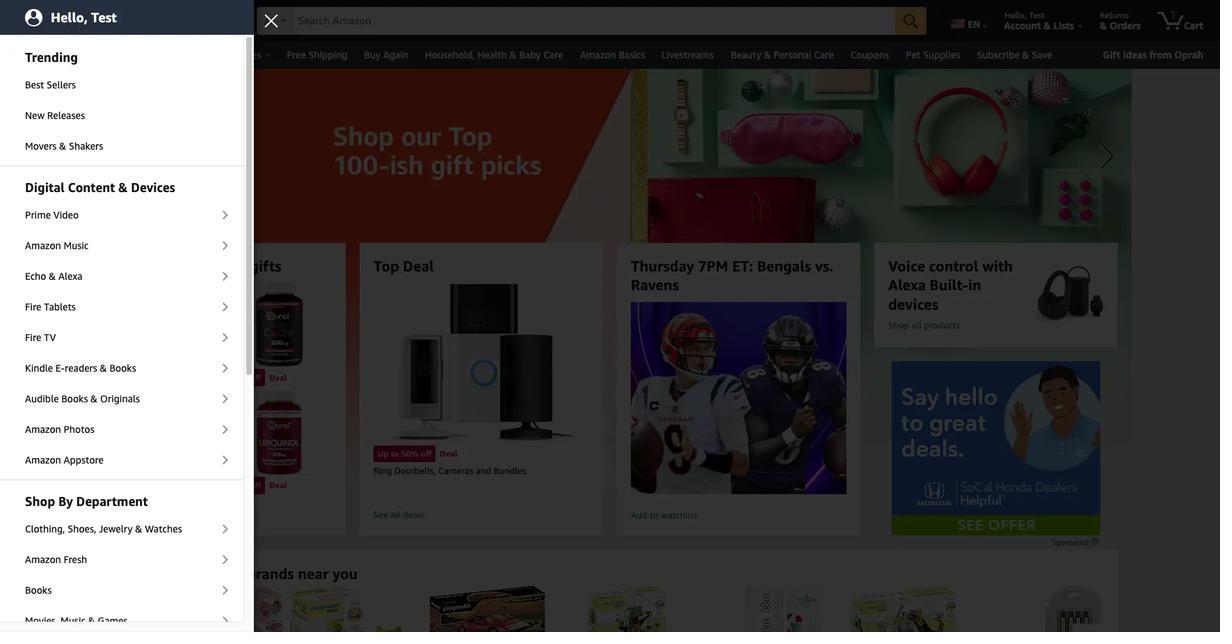 Task type: vqa. For each thing, say whether or not it's contained in the screenshot.
'Under $50' 'image'
no



Task type: describe. For each thing, give the bounding box(es) containing it.
prime video link
[[0, 200, 244, 230]]

et:
[[733, 258, 754, 275]]

deal right top
[[403, 258, 434, 275]]

by
[[58, 493, 73, 509]]

ring doorbells, cameras and bundles
[[374, 465, 527, 476]]

none submit inside all search box
[[896, 7, 927, 35]]

coupons
[[851, 49, 890, 61]]

amazon for amazon basics
[[580, 49, 616, 61]]

list inside main content
[[116, 585, 1221, 632]]

new releases link
[[0, 101, 244, 130]]

top
[[374, 258, 399, 275]]

holiday
[[62, 49, 95, 61]]

& left originals on the left bottom
[[91, 393, 98, 404]]

epson workforce es-c220 compact desktop document scanner with 2-sided scanning and auto document feeder (adf) for pc and mac image
[[728, 585, 844, 632]]

off right %
[[421, 448, 432, 459]]

2 care from the left
[[815, 49, 834, 61]]

& right "movers"
[[59, 140, 66, 152]]

oprah
[[1175, 49, 1204, 61]]

deals
[[403, 509, 425, 520]]

echo
[[25, 270, 46, 282]]

qunol ubiquinol coq10 100mg softgels, ubiquinol - active form of coenzyme q10, antioxidant for heart health, healthy blood pressure levels, beneficial to statin users, 120 count image
[[116, 391, 222, 475]]

household, health & baby care link
[[417, 45, 572, 65]]

sponsored
[[1052, 537, 1091, 546]]

audible books & originals
[[25, 393, 140, 404]]

gift
[[1104, 49, 1121, 61]]

tv
[[44, 331, 56, 343]]

playmobil 71318 1.2.3 & disney: winnie's counter balance honey pot, winnie-the-pooh, educational toys for toddlers image
[[290, 585, 418, 632]]

near
[[298, 565, 329, 583]]

fresh
[[64, 553, 87, 565]]

all inside voice control with alexa built-in devices shop all products
[[912, 319, 922, 331]]

All search field
[[257, 7, 927, 36]]

deals
[[98, 49, 122, 61]]

alexa inside voice control with alexa built-in devices shop all products
[[889, 277, 926, 294]]

fire tablets link
[[0, 292, 244, 322]]

ring doorbells, cameras and bundles image
[[387, 283, 576, 443]]

movies,
[[25, 615, 58, 626]]

prime video
[[25, 209, 79, 221]]

buy again
[[364, 49, 409, 61]]

thursday
[[631, 258, 695, 275]]

fire tv
[[25, 331, 56, 343]]

add to watchlist
[[631, 510, 698, 521]]

to for add
[[650, 510, 659, 521]]

16% off link
[[116, 283, 224, 388]]

hello, test link
[[0, 0, 254, 35]]

lists
[[1054, 19, 1075, 31]]

shop our top 100-ish gift picks image
[[88, 69, 1132, 487]]

buy
[[364, 49, 381, 61]]

content
[[68, 180, 115, 195]]

1 horizontal spatial books
[[61, 393, 88, 404]]

Search Amazon text field
[[293, 8, 896, 34]]

new releases from brands near you
[[116, 565, 358, 583]]

see all deals link
[[374, 508, 590, 521]]

0 horizontal spatial hello, test
[[51, 9, 117, 25]]

pet
[[906, 49, 921, 61]]

up
[[378, 448, 389, 459]]

supplies
[[924, 49, 961, 61]]

& right beauty
[[764, 49, 772, 61]]

1
[[1171, 8, 1177, 22]]

amazon music link
[[0, 231, 244, 260]]

digital content & devices
[[25, 180, 175, 195]]

household,
[[425, 49, 475, 61]]

shop by department
[[25, 493, 148, 509]]

devices inside voice control with alexa built-in devices shop all products
[[889, 296, 939, 313]]

buy again link
[[356, 45, 417, 65]]

echo & alexa
[[25, 270, 83, 282]]

household, health & baby care
[[425, 49, 564, 61]]

subscribe & save link
[[969, 45, 1061, 65]]

& inside the returns & orders
[[1100, 19, 1108, 31]]

& left the lists
[[1044, 19, 1052, 31]]

built-
[[930, 277, 969, 294]]

shop
[[889, 319, 910, 331]]

amazon image
[[15, 13, 83, 33]]

livestreams link
[[654, 45, 723, 65]]

leave feedback on sponsored ad element
[[1052, 537, 1101, 546]]

en
[[968, 18, 981, 30]]

& left the save
[[1023, 49, 1030, 61]]

coq10 600mg softgels | high absorption coq10 ubiquinol supplement | reduced form enhanced with vitamin e & omega 3 6 9 | antioxidant powerhouse good for health | 120 softgels image
[[116, 283, 222, 368]]

90005
[[210, 10, 234, 20]]

en link
[[943, 3, 994, 38]]

new for new releases from brands near you
[[116, 565, 147, 583]]

50
[[401, 448, 411, 459]]

releases
[[47, 109, 85, 121]]

music for amazon
[[64, 239, 89, 251]]

& up prime video link at the left top
[[118, 180, 128, 195]]

location
[[148, 19, 185, 31]]

up to 50 % off
[[378, 448, 432, 459]]

prime
[[25, 209, 51, 221]]

digital
[[25, 180, 65, 195]]

vs.
[[816, 258, 834, 275]]

amazon basics link
[[572, 45, 654, 65]]

pet supplies link
[[898, 45, 969, 65]]

kindle
[[25, 362, 53, 374]]

test inside navigation 'navigation'
[[1030, 10, 1045, 20]]

gift ideas from oprah link
[[1098, 46, 1210, 64]]

gift ideas from oprah
[[1104, 49, 1204, 61]]

& left games
[[88, 615, 95, 626]]

returns & orders
[[1100, 10, 1142, 31]]

amazon music
[[25, 239, 89, 251]]

amazon for amazon fresh
[[25, 553, 61, 565]]

clothing,
[[25, 523, 65, 535]]

doorbells,
[[395, 465, 436, 476]]

fire tv link
[[0, 323, 244, 352]]

0 horizontal spatial test
[[91, 9, 117, 25]]

1 care from the left
[[544, 49, 564, 61]]

fire for fire tablets
[[25, 301, 41, 313]]

from for ideas
[[1150, 49, 1173, 61]]

all inside see all deals "link"
[[391, 509, 401, 520]]

all inside search box
[[264, 16, 274, 26]]

delivering
[[112, 10, 150, 20]]



Task type: locate. For each thing, give the bounding box(es) containing it.
off inside 16% off 'link'
[[140, 372, 151, 383]]

alexa inside echo & alexa link
[[59, 270, 83, 282]]

10% off down qunol coq10 200mg softgels, ultra coq10 - ultra high absorption coenzyme q10 supplements - antioxidant supplement for vascular and heart health & energy production - 2 month supply - 60 count image
[[230, 372, 261, 383]]

hello,
[[51, 9, 88, 25], [1005, 10, 1028, 20]]

1 horizontal spatial to
[[391, 448, 399, 459]]

deal down qunol coq10 200mg softgels, ultra coq10 - ultra high absorption coenzyme q10 supplements - antioxidant supplement for vascular and heart health & energy production - 2 month supply - 60 count image
[[269, 372, 287, 383]]

holiday deals link
[[53, 45, 130, 65]]

1 vertical spatial books
[[61, 393, 88, 404]]

0 horizontal spatial 10%
[[120, 480, 138, 491]]

1 vertical spatial all
[[391, 509, 401, 520]]

alexa down voice
[[889, 277, 926, 294]]

1 vertical spatial fire
[[25, 331, 41, 343]]

%
[[411, 448, 419, 459]]

all button
[[10, 42, 51, 69]]

10% up "department"
[[120, 480, 138, 491]]

off for qunol ubiquinol coq10 100mg softgels, qunol mega ubiquinol 100mg - superior absorption - active form of coenzyme q10 for heart health - 100 count image
[[250, 480, 261, 491]]

thursday 7pm et: bengals vs. ravens
[[631, 258, 834, 294]]

amazon for amazon photos
[[25, 423, 61, 435]]

off down qunol coq10 200mg softgels, ultra coq10 - ultra high absorption coenzyme q10 supplements - antioxidant supplement for vascular and heart health & energy production - 2 month supply - 60 count image
[[250, 372, 261, 383]]

books up photos
[[61, 393, 88, 404]]

hello, test up holiday
[[51, 9, 117, 25]]

0 vertical spatial fire
[[25, 301, 41, 313]]

new for new releases
[[25, 109, 45, 121]]

& right echo
[[49, 270, 56, 282]]

books
[[110, 362, 136, 374], [61, 393, 88, 404], [25, 584, 52, 596]]

2 horizontal spatial books
[[110, 362, 136, 374]]

0 vertical spatial music
[[64, 239, 89, 251]]

0 horizontal spatial alexa
[[59, 270, 83, 282]]

free
[[287, 49, 306, 61]]

hello, inside navigation 'navigation'
[[1005, 10, 1028, 20]]

all right shop in the bottom of the page
[[912, 319, 922, 331]]

1 horizontal spatial new
[[116, 565, 147, 583]]

from inside navigation 'navigation'
[[1150, 49, 1173, 61]]

off down amazon appstore link
[[140, 480, 151, 491]]

off for qunol coq10 200mg softgels, ultra coq10 - ultra high absorption coenzyme q10 supplements - antioxidant supplement for vascular and heart health & energy production - 2 month supply - 60 count image
[[250, 372, 261, 383]]

from up playmobil 2023 advent calendar - christmas under the rainbow image
[[209, 565, 243, 583]]

1 horizontal spatial hello, test
[[1005, 10, 1045, 20]]

0 horizontal spatial care
[[544, 49, 564, 61]]

1 vertical spatial new
[[116, 565, 147, 583]]

amazon for amazon appstore
[[25, 454, 61, 466]]

deal for ring doorbells, cameras and bundles image
[[440, 448, 458, 459]]

voice control with alexa built-in devices shop all products
[[889, 258, 1014, 331]]

movers & shakers link
[[0, 132, 244, 161]]

playmobil 71316 1.2.3 & disney: winnie's & piglet's tree house​ image
[[587, 585, 721, 632]]

None submit
[[896, 7, 927, 35]]

0 vertical spatial all
[[264, 16, 274, 26]]

to for delivering
[[153, 10, 161, 20]]

hello, test left the lists
[[1005, 10, 1045, 20]]

fire left tablets
[[25, 301, 41, 313]]

deal up watches
[[159, 480, 177, 490]]

16% off
[[120, 372, 151, 383]]

off for 'coq10 600mg softgels | high absorption coq10 ubiquinol supplement | reduced form enhanced with vitamin e & omega 3 6 9 | antioxidant powerhouse good for health | 120 softgels' image
[[140, 372, 151, 383]]

watch thursday night football on prime video image
[[619, 302, 859, 494]]

livestreams
[[662, 49, 714, 61]]

books down fire tv link
[[110, 362, 136, 374]]

continue shopping gifts
[[116, 258, 282, 275]]

20% off
[[230, 480, 261, 491]]

1 horizontal spatial 10%
[[230, 372, 248, 383]]

shop all products link
[[889, 319, 1033, 331]]

1 horizontal spatial hello,
[[1005, 10, 1028, 20]]

fire tablets
[[25, 301, 76, 313]]

qunol ubiquinol coq10 100mg softgels, qunol mega ubiquinol 100mg - superior absorption - active form of coenzyme q10 for heart health - 100 count image
[[226, 391, 332, 475]]

from right ideas
[[1150, 49, 1173, 61]]

audible books & originals link
[[0, 384, 244, 413]]

shipping
[[308, 49, 348, 61]]

amazon down audible
[[25, 423, 61, 435]]

1 horizontal spatial 10% off
[[230, 372, 261, 383]]

1 horizontal spatial all
[[264, 16, 274, 26]]

all up groceries link
[[264, 16, 274, 26]]

deal up ring doorbells, cameras and bundles
[[440, 448, 458, 459]]

2 vertical spatial to
[[650, 510, 659, 521]]

amazon for amazon music
[[25, 239, 61, 251]]

1 vertical spatial 10% off
[[120, 480, 151, 491]]

test up deals
[[91, 9, 117, 25]]

new down clothing, shoes, jewelry & watches link at the left bottom
[[116, 565, 147, 583]]

qunol coq10 200mg softgels, ultra coq10 - ultra high absorption coenzyme q10 supplements - antioxidant supplement for vascular and heart health & energy production - 2 month supply - 60 count image
[[226, 283, 332, 368]]

all inside button
[[32, 49, 45, 61]]

shakers
[[69, 140, 103, 152]]

returns
[[1100, 10, 1130, 20]]

0 horizontal spatial all
[[391, 509, 401, 520]]

care right baby
[[544, 49, 564, 61]]

10% off for qunol ubiquinol coq10 100mg softgels, ubiquinol - active form of coenzyme q10, antioxidant for heart health, healthy blood pressure levels, beneficial to statin users, 120 count image
[[120, 480, 151, 491]]

1 vertical spatial to
[[391, 448, 399, 459]]

devices up prime video link at the left top
[[131, 180, 175, 195]]

add
[[631, 510, 648, 521]]

personal
[[774, 49, 812, 61]]

0 horizontal spatial to
[[153, 10, 161, 20]]

all
[[912, 319, 922, 331], [391, 509, 401, 520]]

2 vertical spatial books
[[25, 584, 52, 596]]

angeles
[[178, 10, 208, 20]]

to inside "delivering to los angeles 90005 update location"
[[153, 10, 161, 20]]

10% off up "department"
[[120, 480, 151, 491]]

amazon down 'clothing,'
[[25, 553, 61, 565]]

test left the lists
[[1030, 10, 1045, 20]]

kindle e-readers & books link
[[0, 354, 244, 383]]

shop
[[25, 493, 55, 509]]

from
[[1150, 49, 1173, 61], [209, 565, 243, 583]]

kindle e-readers & books
[[25, 362, 136, 374]]

amazon fresh
[[25, 553, 87, 565]]

to right add
[[650, 510, 659, 521]]

playmobil 2023 advent calendar - christmas under the rainbow image
[[116, 585, 283, 632]]

beauty
[[731, 49, 762, 61]]

readers
[[65, 362, 97, 374]]

pet supplies
[[906, 49, 961, 61]]

0 vertical spatial 10% off
[[230, 372, 261, 383]]

all
[[264, 16, 274, 26], [32, 49, 45, 61]]

hello, test
[[51, 9, 117, 25], [1005, 10, 1045, 20]]

0 horizontal spatial devices
[[131, 180, 175, 195]]

clothing, shoes, jewelry & watches
[[25, 523, 182, 535]]

to left the los
[[153, 10, 161, 20]]

1 vertical spatial from
[[209, 565, 243, 583]]

watches
[[145, 523, 182, 535]]

amazon photos
[[25, 423, 94, 435]]

fire left tv
[[25, 331, 41, 343]]

photos
[[64, 423, 94, 435]]

16%
[[120, 372, 138, 383]]

voice control with alexa built-in devices | shop all products image
[[1033, 266, 1105, 325]]

main content containing continue shopping gifts
[[0, 69, 1221, 632]]

0 horizontal spatial hello,
[[51, 9, 88, 25]]

from for releases
[[209, 565, 243, 583]]

music for movies,
[[61, 615, 86, 626]]

0 vertical spatial books
[[110, 362, 136, 374]]

& right readers
[[100, 362, 107, 374]]

main content
[[0, 69, 1221, 632]]

amazon down all search box
[[580, 49, 616, 61]]

1 vertical spatial all
[[32, 49, 45, 61]]

0 horizontal spatial 10% off
[[120, 480, 151, 491]]

watchlist
[[661, 510, 698, 521]]

tul® bp series retractable ballpoint pens, medium point, 1.0 mm, black barrels with gold block, black ink, pack of 4 pens image
[[1045, 585, 1102, 632]]

orders
[[1110, 19, 1142, 31]]

to for up
[[391, 448, 399, 459]]

ravens
[[631, 277, 679, 294]]

1 horizontal spatial devices
[[889, 296, 939, 313]]

tablets
[[44, 301, 76, 313]]

list
[[116, 585, 1221, 632]]

delivering to los angeles 90005 update location
[[112, 10, 234, 31]]

audible
[[25, 393, 59, 404]]

echo & alexa link
[[0, 262, 244, 291]]

deal right 20% off
[[269, 480, 287, 490]]

10% for qunol coq10 200mg softgels, ultra coq10 - ultra high absorption coenzyme q10 supplements - antioxidant supplement for vascular and heart health & energy production - 2 month supply - 60 count image
[[230, 372, 248, 383]]

2 fire from the top
[[25, 331, 41, 343]]

books up movies,
[[25, 584, 52, 596]]

shopping
[[182, 258, 246, 275]]

to left 50
[[391, 448, 399, 459]]

amazon basics
[[580, 49, 645, 61]]

amazon appstore link
[[0, 445, 244, 475]]

groceries link
[[212, 45, 279, 65]]

account
[[1005, 19, 1042, 31]]

you
[[333, 565, 358, 583]]

deal for qunol coq10 200mg softgels, ultra coq10 - ultra high absorption coenzyme q10 supplements - antioxidant supplement for vascular and heart health & energy production - 2 month supply - 60 count image
[[269, 372, 287, 383]]

save
[[1033, 49, 1053, 61]]

off for qunol ubiquinol coq10 100mg softgels, ubiquinol - active form of coenzyme q10, antioxidant for heart health, healthy blood pressure levels, beneficial to statin users, 120 count image
[[140, 480, 151, 491]]

0 horizontal spatial from
[[209, 565, 243, 583]]

0 vertical spatial 10%
[[230, 372, 248, 383]]

new releases
[[25, 109, 85, 121]]

& left baby
[[510, 49, 517, 61]]

1 horizontal spatial all
[[912, 319, 922, 331]]

20%
[[230, 480, 248, 491]]

fire
[[25, 301, 41, 313], [25, 331, 41, 343]]

best sellers
[[25, 79, 76, 90]]

playmobil magnum p.i. ferrari 308gt image
[[425, 585, 580, 632]]

new down best
[[25, 109, 45, 121]]

music down video in the top left of the page
[[64, 239, 89, 251]]

subscribe
[[978, 49, 1020, 61]]

music right movies,
[[61, 615, 86, 626]]

1 vertical spatial music
[[61, 615, 86, 626]]

trending
[[25, 49, 78, 65]]

care right personal at the top right
[[815, 49, 834, 61]]

navigation navigation
[[0, 0, 1221, 69]]

voice
[[889, 258, 926, 275]]

video
[[53, 209, 79, 221]]

alexa up tablets
[[59, 270, 83, 282]]

1 horizontal spatial test
[[1030, 10, 1045, 20]]

and
[[476, 465, 491, 476]]

10% for qunol ubiquinol coq10 100mg softgels, ubiquinol - active form of coenzyme q10, antioxidant for heart health, healthy blood pressure levels, beneficial to statin users, 120 count image
[[120, 480, 138, 491]]

baby
[[520, 49, 541, 61]]

health
[[478, 49, 507, 61]]

2 horizontal spatial to
[[650, 510, 659, 521]]

0 vertical spatial from
[[1150, 49, 1173, 61]]

0 horizontal spatial new
[[25, 109, 45, 121]]

again
[[383, 49, 409, 61]]

hello, up holiday
[[51, 9, 88, 25]]

1 vertical spatial 10%
[[120, 480, 138, 491]]

care
[[544, 49, 564, 61], [815, 49, 834, 61]]

devices up shop in the bottom of the page
[[889, 296, 939, 313]]

off right 16% at the bottom left of page
[[140, 372, 151, 383]]

0 vertical spatial new
[[25, 109, 45, 121]]

all up best
[[32, 49, 45, 61]]

hello, up subscribe & save
[[1005, 10, 1028, 20]]

amazon down amazon photos
[[25, 454, 61, 466]]

all right the see
[[391, 509, 401, 520]]

groceries
[[220, 49, 261, 61]]

beauty & personal care
[[731, 49, 834, 61]]

hello, test inside navigation 'navigation'
[[1005, 10, 1045, 20]]

1 horizontal spatial care
[[815, 49, 834, 61]]

playmobil 71317 1.2.3 & disney: winnie's & tigger's bee garden image
[[851, 585, 1016, 632]]

sponsored link
[[1052, 537, 1101, 546]]

10% off for qunol coq10 200mg softgels, ultra coq10 - ultra high absorption coenzyme q10 supplements - antioxidant supplement for vascular and heart health & energy production - 2 month supply - 60 count image
[[230, 372, 261, 383]]

off right 20%
[[250, 480, 261, 491]]

& left orders
[[1100, 19, 1108, 31]]

1 horizontal spatial from
[[1150, 49, 1173, 61]]

shoes,
[[68, 523, 96, 535]]

0 horizontal spatial all
[[32, 49, 45, 61]]

amazon inside "link"
[[580, 49, 616, 61]]

0 vertical spatial devices
[[131, 180, 175, 195]]

amazon down 'prime'
[[25, 239, 61, 251]]

1 vertical spatial devices
[[889, 296, 939, 313]]

fire for fire tv
[[25, 331, 41, 343]]

sellers
[[47, 79, 76, 90]]

music
[[64, 239, 89, 251], [61, 615, 86, 626]]

to
[[153, 10, 161, 20], [391, 448, 399, 459], [650, 510, 659, 521]]

1 fire from the top
[[25, 301, 41, 313]]

0 horizontal spatial books
[[25, 584, 52, 596]]

1 horizontal spatial alexa
[[889, 277, 926, 294]]

games
[[98, 615, 128, 626]]

account & lists
[[1005, 19, 1075, 31]]

10% down qunol coq10 200mg softgels, ultra coq10 - ultra high absorption coenzyme q10 supplements - antioxidant supplement for vascular and heart health & energy production - 2 month supply - 60 count image
[[230, 372, 248, 383]]

0 vertical spatial all
[[912, 319, 922, 331]]

& right the jewelry on the left of the page
[[135, 523, 142, 535]]

deal for qunol ubiquinol coq10 100mg softgels, qunol mega ubiquinol 100mg - superior absorption - active form of coenzyme q10 for heart health - 100 count image
[[269, 480, 287, 490]]

0 vertical spatial to
[[153, 10, 161, 20]]



